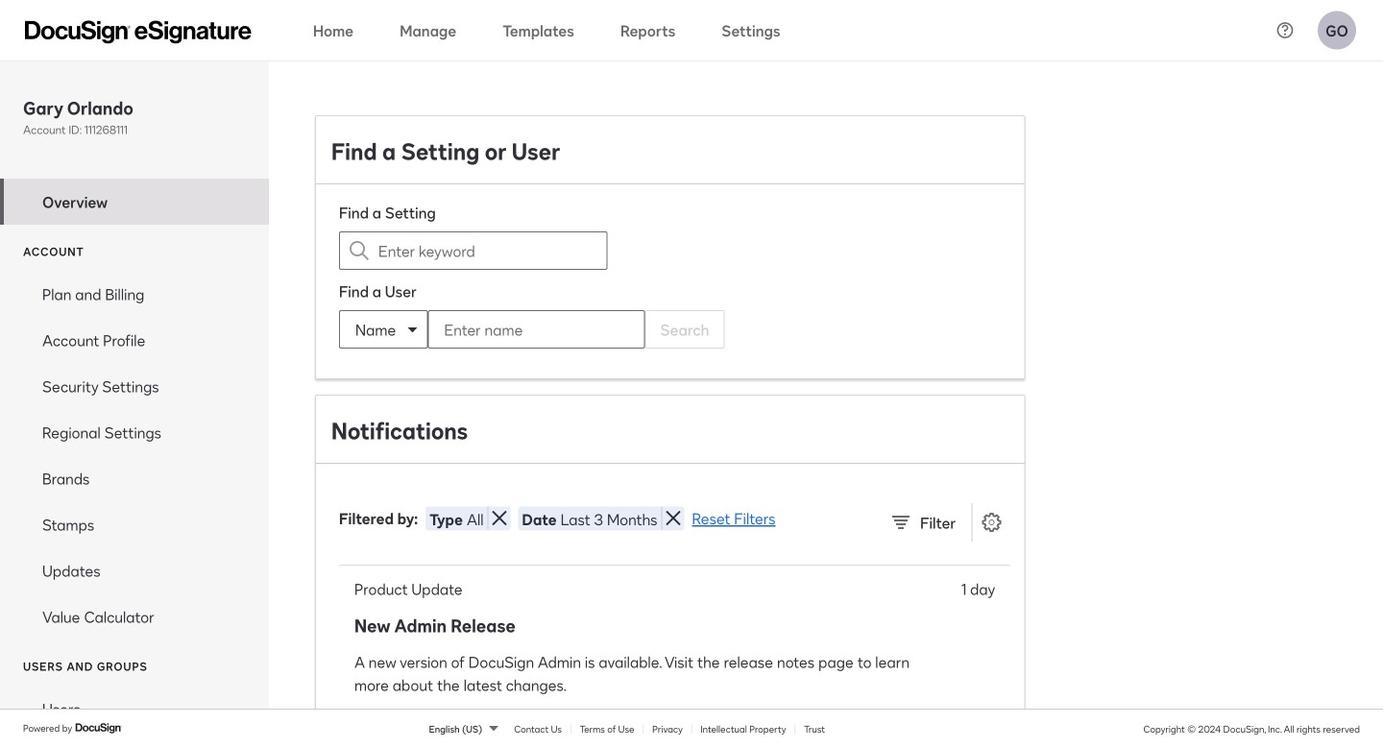 Task type: vqa. For each thing, say whether or not it's contained in the screenshot.
The "Enter Keyword" text box
yes



Task type: locate. For each thing, give the bounding box(es) containing it.
Enter keyword text field
[[379, 233, 569, 269]]

docusign image
[[75, 721, 123, 736]]



Task type: describe. For each thing, give the bounding box(es) containing it.
Enter name text field
[[429, 311, 606, 348]]

docusign admin image
[[25, 21, 252, 44]]

account element
[[0, 271, 269, 640]]



